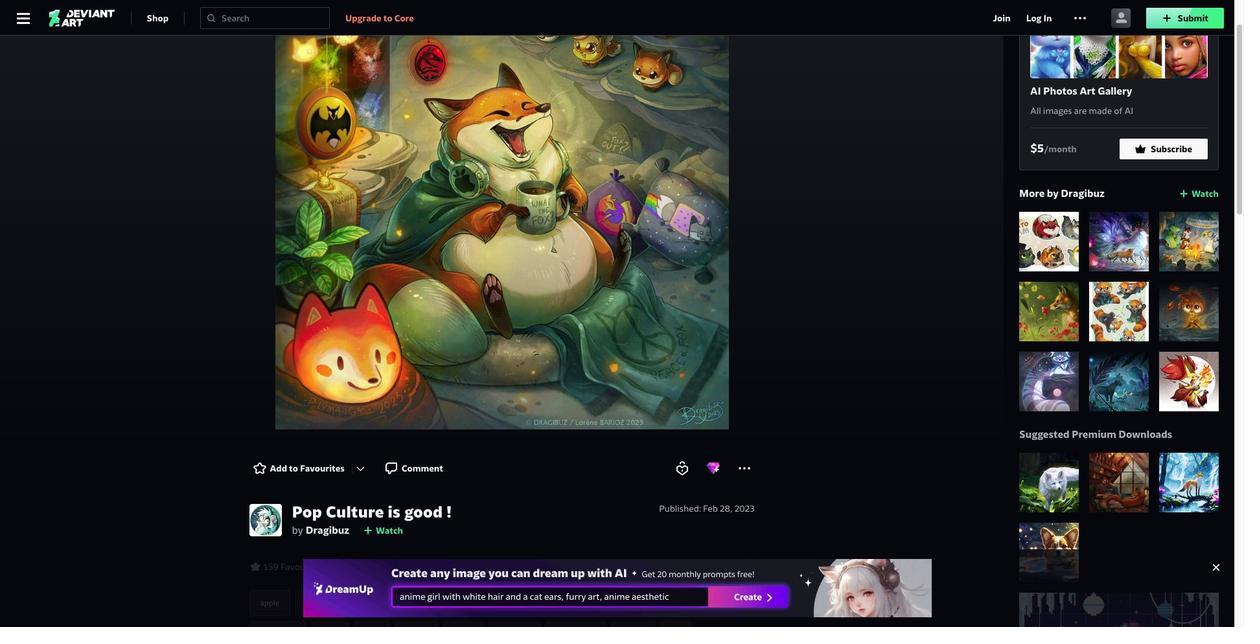 Task type: describe. For each thing, give the bounding box(es) containing it.
award a badge image
[[705, 461, 721, 476]]

159
[[263, 561, 278, 573]]

Search text field
[[222, 11, 324, 24]]

to for upgrade
[[384, 12, 393, 24]]

cruelty free club image
[[1160, 212, 1219, 272]]

firefox
[[631, 598, 653, 608]]

159 favourites
[[263, 561, 323, 573]]

join link
[[993, 10, 1011, 26]]

comments
[[355, 561, 400, 573]]

1 button
[[506, 561, 511, 574]]

fox
[[681, 598, 691, 608]]

born from ashes image
[[1160, 282, 1219, 342]]

fat link
[[535, 590, 566, 616]]

contest link
[[441, 590, 489, 616]]

batman
[[307, 598, 334, 608]]

fatfox link
[[572, 590, 614, 616]]

photos
[[1044, 85, 1078, 97]]

published: feb 28, 2023
[[659, 503, 755, 515]]

8 comments
[[348, 561, 400, 573]]

pop culture is good ! image
[[275, 0, 729, 430]]

submit button
[[1147, 7, 1224, 28]]

enchanted forest fox image
[[1160, 453, 1219, 513]]

!
[[447, 502, 452, 522]]

pop culture is good !
[[292, 502, 452, 522]]

log in link
[[1026, 10, 1052, 26]]

1 vertical spatial favourites
[[280, 561, 323, 573]]

shop link
[[147, 7, 169, 28]]

ai photos art gallery
[[1031, 85, 1132, 97]]

comment button
[[381, 458, 446, 479]]

dragibuz link
[[306, 523, 353, 539]]

gallery
[[1098, 85, 1132, 97]]

banner containing shop
[[0, 0, 1235, 36]]

the magical forest - commission image
[[1090, 352, 1149, 412]]

suggested
[[1020, 429, 1070, 441]]

gold coin 2023: someone thinks you're golden! (1) image
[[487, 559, 502, 575]]

den
[[505, 598, 518, 608]]

all
[[1031, 105, 1041, 117]]

1 vertical spatial watch button
[[363, 523, 403, 539]]

contest
[[452, 598, 478, 608]]

chill
[[361, 598, 375, 608]]

3.3k views
[[425, 561, 471, 573]]

more by
[[1020, 187, 1061, 200]]

forest spirit image
[[1020, 453, 1079, 513]]

fatfox
[[583, 598, 603, 608]]

/
[[1044, 143, 1049, 155]]

foxy flowers image
[[1020, 282, 1079, 342]]

suggested premium downloads
[[1020, 429, 1173, 441]]

more
[[1020, 187, 1045, 200]]

8
[[348, 561, 353, 573]]

upgrade
[[345, 12, 382, 24]]

coffee link
[[392, 590, 435, 616]]

firefox link
[[620, 590, 664, 616]]

sweet corgi swimming pool image
[[1020, 523, 1079, 583]]

core
[[395, 12, 414, 24]]

3.3k
[[425, 561, 443, 573]]

more by link
[[1020, 187, 1108, 200]]

good
[[404, 502, 443, 522]]

add
[[270, 463, 287, 474]]

february 28, 2023 at 9:26 am cst element
[[703, 502, 755, 515]]

red panda style ~ image
[[1020, 352, 1079, 412]]

watch for the right watch button
[[1192, 188, 1219, 200]]

add to favourites
[[270, 463, 345, 474]]

watch for watch button to the bottom
[[376, 525, 403, 537]]

1
[[506, 561, 511, 573]]



Task type: vqa. For each thing, say whether or not it's contained in the screenshot.
THE FALCON image
no



Task type: locate. For each thing, give the bounding box(es) containing it.
0 vertical spatial ai
[[1031, 85, 1041, 97]]

apple
[[260, 598, 279, 608]]

watch button down the is
[[363, 523, 403, 539]]

1 vertical spatial ai
[[1125, 105, 1134, 117]]

red panda sticker sheet image
[[1090, 282, 1149, 342]]

fat
[[546, 598, 555, 608]]

fox link
[[670, 590, 703, 616]]

0 horizontal spatial to
[[289, 463, 298, 474]]

feb
[[703, 503, 718, 515]]

to right add
[[289, 463, 298, 474]]

chill link
[[350, 590, 387, 616]]

comment
[[402, 463, 443, 474]]

ai
[[1031, 85, 1041, 97], [1125, 105, 1134, 117]]

1 horizontal spatial watch
[[1192, 188, 1219, 200]]

watch button
[[1179, 186, 1219, 202], [363, 523, 403, 539]]

to
[[384, 12, 393, 24], [289, 463, 298, 474]]

0 horizontal spatial watch
[[376, 525, 403, 537]]

apple link
[[249, 590, 290, 616]]

watch button up cruelty free club image
[[1179, 186, 1219, 202]]

downloads
[[1119, 429, 1173, 441]]

add to favourites button
[[249, 458, 347, 479]]

in
[[1044, 12, 1052, 24]]

upgrade to core link
[[345, 10, 414, 26]]

2023
[[735, 503, 755, 515]]

welcoming september in a reading corner image
[[1090, 453, 1149, 513]]

by
[[1047, 187, 1059, 200]]

premium
[[1072, 429, 1117, 441]]

favourites right add
[[300, 463, 345, 474]]

by
[[292, 524, 303, 537]]

0 vertical spatial watch button
[[1179, 186, 1219, 202]]

log in
[[1026, 12, 1052, 24]]

walking through the lights image
[[1090, 212, 1149, 272]]

submit
[[1178, 12, 1209, 24]]

to inside banner
[[384, 12, 393, 24]]

dragibuz
[[306, 524, 349, 537]]

culture
[[326, 502, 384, 522]]

made
[[1089, 105, 1112, 117]]

by dragibuz
[[292, 524, 349, 537]]

subscribe button
[[1120, 139, 1208, 160]]

$5
[[1031, 141, 1044, 156]]

0 horizontal spatial ai
[[1031, 85, 1041, 97]]

watch down the is
[[376, 525, 403, 537]]

1 horizontal spatial ai
[[1125, 105, 1134, 117]]

batman link
[[296, 590, 345, 616]]

watch
[[1192, 188, 1219, 200], [376, 525, 403, 537]]

join
[[993, 12, 1011, 24]]

of
[[1114, 105, 1123, 117]]

favourites right 159
[[280, 561, 323, 573]]

watch up cruelty free club image
[[1192, 188, 1219, 200]]

0 vertical spatial to
[[384, 12, 393, 24]]

shop
[[147, 12, 169, 24]]

month
[[1049, 143, 1077, 155]]

favourites inside the add to favourites button
[[300, 463, 345, 474]]

is
[[388, 502, 401, 522]]

dragibuz's avatar image
[[249, 504, 282, 537]]

1 horizontal spatial watch button
[[1179, 186, 1219, 202]]

upgrade to core
[[345, 12, 414, 24]]

potato team image
[[1020, 212, 1079, 272]]

snipaste 2023-09-21 11-26-52 image
[[1031, 8, 1208, 79]]

subscribe
[[1151, 143, 1193, 155]]

pop
[[292, 502, 322, 522]]

all images are made of ai
[[1031, 105, 1134, 117]]

$5 / month
[[1031, 141, 1077, 156]]

den link
[[494, 590, 529, 616]]

to for add
[[289, 463, 298, 474]]

favourites
[[300, 463, 345, 474], [280, 561, 323, 573]]

to inside button
[[289, 463, 298, 474]]

1 vertical spatial watch
[[376, 525, 403, 537]]

0 horizontal spatial watch button
[[363, 523, 403, 539]]

banner
[[0, 0, 1235, 36]]

ai right of
[[1125, 105, 1134, 117]]

delphox is starved image
[[1160, 352, 1219, 412]]

art
[[1080, 85, 1096, 97]]

to left core
[[384, 12, 393, 24]]

log
[[1026, 12, 1042, 24]]

published:
[[659, 503, 702, 515]]

coffee
[[403, 598, 424, 608]]

0 vertical spatial favourites
[[300, 463, 345, 474]]

1 vertical spatial to
[[289, 463, 298, 474]]

are
[[1074, 105, 1087, 117]]

ai up all in the top of the page
[[1031, 85, 1041, 97]]

1 horizontal spatial to
[[384, 12, 393, 24]]

28,
[[720, 503, 733, 515]]

0 vertical spatial watch
[[1192, 188, 1219, 200]]

views
[[445, 561, 471, 573]]

images
[[1043, 105, 1072, 117]]



